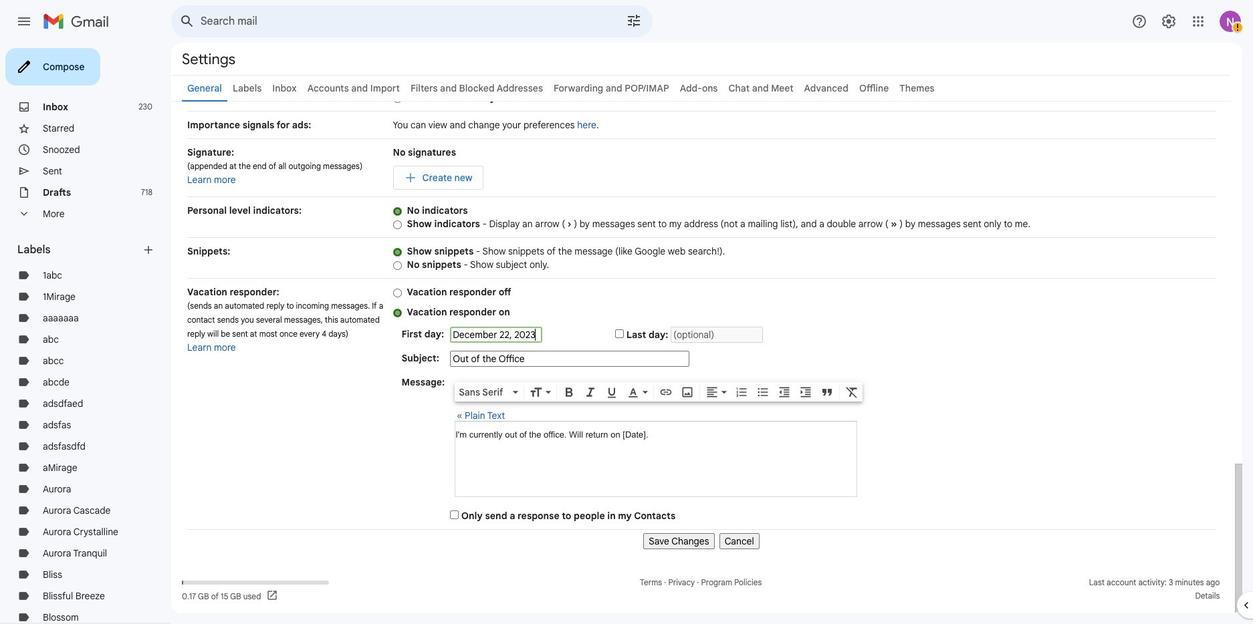 Task type: describe. For each thing, give the bounding box(es) containing it.
bulleted list ‪(⌘⇧8)‬ image
[[757, 386, 770, 399]]

settings image
[[1161, 13, 1177, 29]]

underline ‪(⌘u)‬ image
[[606, 386, 619, 400]]

0 horizontal spatial navigation
[[0, 43, 171, 625]]

insert image image
[[681, 386, 694, 399]]

search mail image
[[175, 9, 199, 33]]

heading inside 'navigation'
[[17, 243, 142, 257]]

numbered list ‪(⌘⇧7)‬ image
[[735, 386, 749, 399]]

Search mail text field
[[201, 15, 589, 28]]

remove formatting ‪(⌘\)‬ image
[[846, 386, 859, 399]]



Task type: vqa. For each thing, say whether or not it's contained in the screenshot.
this
no



Task type: locate. For each thing, give the bounding box(es) containing it.
1 horizontal spatial navigation
[[187, 530, 1216, 550]]

quote ‪(⌘⇧9)‬ image
[[821, 386, 834, 399]]

heading
[[17, 243, 142, 257]]

follow link to manage storage image
[[266, 590, 280, 603]]

navigation
[[0, 43, 171, 625], [187, 530, 1216, 550]]

tab list
[[171, 75, 1232, 102]]

None text field
[[671, 327, 763, 343]]

indent less ‪(⌘[)‬ image
[[778, 386, 791, 399]]

Subject text field
[[450, 351, 690, 367]]

gmail image
[[43, 8, 116, 35]]

None radio
[[393, 207, 402, 217], [393, 247, 402, 257], [393, 207, 402, 217], [393, 247, 402, 257]]

footer
[[171, 577, 1232, 603]]

None radio
[[393, 94, 402, 104], [393, 220, 402, 230], [393, 261, 402, 271], [393, 288, 402, 298], [393, 308, 402, 318], [393, 94, 402, 104], [393, 220, 402, 230], [393, 261, 402, 271], [393, 288, 402, 298], [393, 308, 402, 318]]

None text field
[[450, 327, 543, 343]]

support image
[[1132, 13, 1148, 29]]

link ‪(⌘k)‬ image
[[660, 386, 673, 399]]

Fixed end date checkbox
[[615, 330, 624, 338]]

formatting options toolbar
[[455, 383, 863, 402]]

Vacation responder text field
[[456, 429, 857, 490]]

advanced search options image
[[621, 7, 648, 34]]

bold ‪(⌘b)‬ image
[[563, 386, 576, 399]]

italic ‪(⌘i)‬ image
[[584, 386, 597, 399]]

None checkbox
[[450, 511, 459, 520]]

option
[[456, 386, 511, 399]]

option inside the formatting options toolbar
[[456, 386, 511, 399]]

indent more ‪(⌘])‬ image
[[799, 386, 813, 399]]

main menu image
[[16, 13, 32, 29]]

None search field
[[171, 5, 653, 37]]



